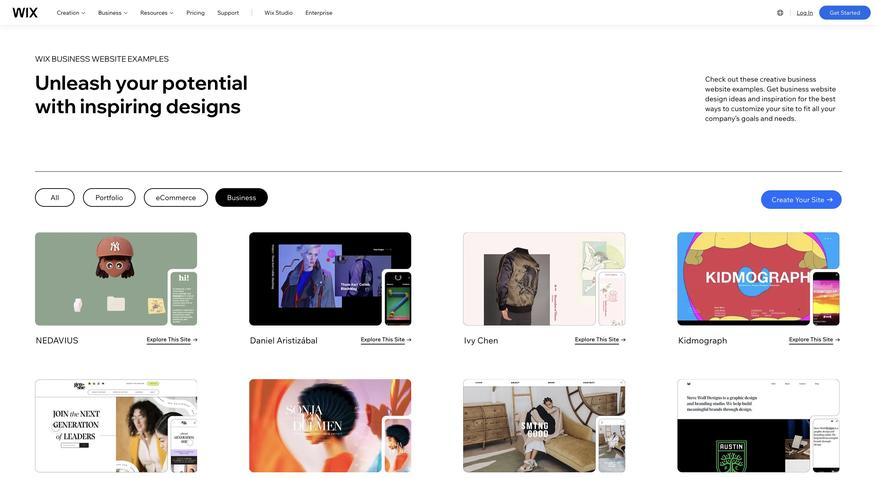 Task type: locate. For each thing, give the bounding box(es) containing it.
company's
[[706, 114, 740, 123]]

ivy chen list item
[[464, 232, 629, 367]]

0 horizontal spatial your
[[115, 70, 158, 95]]

nedavius list item
[[35, 232, 200, 367]]

1 horizontal spatial get
[[831, 9, 840, 16]]

daniel
[[250, 335, 275, 345]]

explore for daniel aristizábal
[[361, 336, 381, 343]]

portfolio
[[95, 193, 123, 202]]

0 vertical spatial get
[[831, 9, 840, 16]]

studio
[[276, 9, 293, 16]]

explore this site button inside daniel aristizábal list item
[[361, 333, 412, 347]]

1 horizontal spatial wix
[[265, 9, 275, 16]]

your down examples
[[115, 70, 158, 95]]

3 list item from the left
[[464, 379, 629, 478]]

log in
[[798, 9, 814, 16]]

explore this site for ivy chen
[[576, 336, 620, 343]]

chen
[[478, 335, 499, 345]]

0 vertical spatial wix
[[265, 9, 275, 16]]

1 explore this site from the left
[[147, 336, 191, 343]]

goals
[[742, 114, 760, 123]]

wix for wix studio
[[265, 9, 275, 16]]

started
[[841, 9, 861, 16]]

your down best on the top right
[[822, 104, 836, 113]]

3 explore this site button from the left
[[576, 333, 626, 347]]

explore this site for daniel aristizábal
[[361, 336, 405, 343]]

2 explore this site button from the left
[[361, 333, 412, 347]]

explore inside nedavius list item
[[147, 336, 167, 343]]

business
[[98, 9, 122, 16], [227, 193, 256, 202]]

0 horizontal spatial wix
[[35, 54, 50, 64]]

to
[[723, 104, 730, 113], [796, 104, 803, 113]]

explore inside daniel aristizábal list item
[[361, 336, 381, 343]]

ivy chen website. image
[[464, 232, 626, 325]]

these
[[741, 75, 759, 83]]

1 vertical spatial get
[[767, 84, 779, 93]]

1 explore from the left
[[147, 336, 167, 343]]

explore this site button inside nedavius list item
[[147, 333, 198, 347]]

2 explore from the left
[[361, 336, 381, 343]]

daniel aristizábal website. image
[[249, 232, 412, 325]]

site for daniel aristizábal
[[395, 336, 405, 343]]

creation button
[[57, 8, 86, 17]]

0 vertical spatial business
[[52, 54, 90, 64]]

1 horizontal spatial and
[[761, 114, 774, 123]]

1 list item from the left
[[35, 379, 200, 478]]

0 horizontal spatial to
[[723, 104, 730, 113]]

resources
[[140, 9, 168, 16]]

best
[[822, 94, 836, 103]]

create
[[772, 195, 794, 204]]

language selector, english selected image
[[777, 8, 785, 17]]

4 explore from the left
[[790, 336, 810, 343]]

check
[[706, 75, 727, 83]]

explore for kidmograph
[[790, 336, 810, 343]]

site inside kidmograph list item
[[823, 336, 834, 343]]

examples
[[128, 54, 169, 64]]

get
[[831, 9, 840, 16], [767, 84, 779, 93]]

explore inside kidmograph list item
[[790, 336, 810, 343]]

and down examples.
[[749, 94, 761, 103]]

ways
[[706, 104, 722, 113]]

steve wolf website image
[[678, 379, 840, 472]]

ecommerce
[[156, 193, 196, 202]]

kidmograph list item
[[678, 232, 843, 367]]

explore this site button inside kidmograph list item
[[790, 333, 841, 347]]

4 this from the left
[[811, 336, 822, 343]]

1 horizontal spatial website
[[706, 84, 731, 93]]

unleash your potential with inspiring designs
[[35, 70, 248, 118]]

your
[[115, 70, 158, 95], [767, 104, 781, 113], [822, 104, 836, 113]]

0 vertical spatial business
[[98, 9, 122, 16]]

1 explore this site button from the left
[[147, 333, 198, 347]]

all link
[[35, 188, 75, 207]]

check out these creative business website examples. get business website design ideas and inspiration for the best ways to customize your site to fit all your company's goals and needs.
[[706, 75, 837, 123]]

business
[[52, 54, 90, 64], [788, 75, 817, 83], [781, 84, 810, 93]]

list
[[35, 226, 843, 478]]

4 list item from the left
[[678, 379, 843, 478]]

explore this site button
[[147, 333, 198, 347], [361, 333, 412, 347], [576, 333, 626, 347], [790, 333, 841, 347]]

ideas
[[730, 94, 747, 103]]

potential
[[162, 70, 248, 95]]

1 vertical spatial business
[[227, 193, 256, 202]]

list item
[[35, 379, 200, 478], [249, 379, 414, 478], [464, 379, 629, 478], [678, 379, 843, 478]]

sonja van duelman website. image
[[249, 379, 412, 472]]

this for nedavius
[[168, 336, 179, 343]]

all
[[813, 104, 820, 113]]

4 explore this site button from the left
[[790, 333, 841, 347]]

explore for ivy chen
[[576, 336, 596, 343]]

create your site link
[[762, 190, 843, 209]]

2 this from the left
[[382, 336, 393, 343]]

1 vertical spatial business
[[788, 75, 817, 83]]

site inside daniel aristizábal list item
[[395, 336, 405, 343]]

explore this site inside daniel aristizábal list item
[[361, 336, 405, 343]]

explore this site inside ivy chen list item
[[576, 336, 620, 343]]

explore
[[147, 336, 167, 343], [361, 336, 381, 343], [576, 336, 596, 343], [790, 336, 810, 343]]

and
[[749, 94, 761, 103], [761, 114, 774, 123]]

explore this site
[[147, 336, 191, 343], [361, 336, 405, 343], [576, 336, 620, 343], [790, 336, 834, 343]]

1 horizontal spatial business
[[227, 193, 256, 202]]

site
[[812, 195, 825, 204], [180, 336, 191, 343], [395, 336, 405, 343], [609, 336, 620, 343], [823, 336, 834, 343]]

pricing
[[187, 9, 205, 16]]

2 explore this site from the left
[[361, 336, 405, 343]]

get started link
[[820, 5, 872, 19]]

0 horizontal spatial business
[[98, 9, 122, 16]]

portfolio link
[[83, 188, 136, 207]]

explore this site button for nedavius
[[147, 333, 198, 347]]

0 horizontal spatial get
[[767, 84, 779, 93]]

get inside 'link'
[[831, 9, 840, 16]]

4 explore this site from the left
[[790, 336, 834, 343]]

your down inspiration
[[767, 104, 781, 113]]

this inside ivy chen list item
[[597, 336, 608, 343]]

0 horizontal spatial website
[[92, 54, 126, 64]]

this inside kidmograph list item
[[811, 336, 822, 343]]

create your site
[[772, 195, 825, 204]]

this
[[168, 336, 179, 343], [382, 336, 393, 343], [597, 336, 608, 343], [811, 336, 822, 343]]

get down creative
[[767, 84, 779, 93]]

2 vertical spatial business
[[781, 84, 810, 93]]

unleash
[[35, 70, 112, 95]]

and right goals
[[761, 114, 774, 123]]

0 horizontal spatial and
[[749, 94, 761, 103]]

website
[[92, 54, 126, 64], [706, 84, 731, 93], [811, 84, 837, 93]]

3 explore this site from the left
[[576, 336, 620, 343]]

examples.
[[733, 84, 766, 93]]

with
[[35, 94, 76, 118]]

1 horizontal spatial to
[[796, 104, 803, 113]]

explore for nedavius
[[147, 336, 167, 343]]

explore this site inside nedavius list item
[[147, 336, 191, 343]]

ivy
[[464, 335, 476, 345]]

this inside daniel aristizábal list item
[[382, 336, 393, 343]]

get left started
[[831, 9, 840, 16]]

site inside ivy chen list item
[[609, 336, 620, 343]]

pricing link
[[187, 8, 205, 17]]

3 this from the left
[[597, 336, 608, 343]]

to up the company's
[[723, 104, 730, 113]]

daniel aristizábal
[[250, 335, 318, 345]]

business inside button
[[227, 193, 256, 202]]

to left the fit
[[796, 104, 803, 113]]

1 this from the left
[[168, 336, 179, 343]]

this inside nedavius list item
[[168, 336, 179, 343]]

explore this site button for kidmograph
[[790, 333, 841, 347]]

wix
[[265, 9, 275, 16], [35, 54, 50, 64]]

this for daniel aristizábal
[[382, 336, 393, 343]]

log in link
[[798, 8, 814, 17]]

site inside nedavius list item
[[180, 336, 191, 343]]

explore this site inside kidmograph list item
[[790, 336, 834, 343]]

something good studio website. image
[[464, 379, 626, 472]]

1 vertical spatial and
[[761, 114, 774, 123]]

business button
[[216, 188, 268, 207]]

site for kidmograph
[[823, 336, 834, 343]]

enterprise link
[[306, 8, 333, 17]]

enterprise
[[306, 9, 333, 16]]

3 explore from the left
[[576, 336, 596, 343]]

explore this site button inside ivy chen list item
[[576, 333, 626, 347]]

explore inside ivy chen list item
[[576, 336, 596, 343]]

1 vertical spatial wix
[[35, 54, 50, 64]]



Task type: describe. For each thing, give the bounding box(es) containing it.
2 horizontal spatial website
[[811, 84, 837, 93]]

aristizábal
[[277, 335, 318, 345]]

explore this site button for ivy chen
[[576, 333, 626, 347]]

explore this site for kidmograph
[[790, 336, 834, 343]]

all
[[51, 193, 59, 202]]

this for ivy chen
[[597, 336, 608, 343]]

2 horizontal spatial your
[[822, 104, 836, 113]]

site
[[783, 104, 795, 113]]

explore this site button for daniel aristizábal
[[361, 333, 412, 347]]

generation she website image
[[35, 379, 197, 472]]

wix for wix business website examples
[[35, 54, 50, 64]]

ecommerce link
[[144, 188, 208, 207]]

1 to from the left
[[723, 104, 730, 113]]

nedavius
[[36, 335, 78, 345]]

kidmograph website image
[[678, 232, 840, 325]]

2 list item from the left
[[249, 379, 414, 478]]

the
[[809, 94, 820, 103]]

design
[[706, 94, 728, 103]]

nedavius website. image
[[35, 232, 197, 325]]

resources button
[[140, 8, 174, 17]]

ivy chen
[[464, 335, 499, 345]]

site for nedavius
[[180, 336, 191, 343]]

wix studio link
[[265, 8, 293, 17]]

this for kidmograph
[[811, 336, 822, 343]]

needs.
[[775, 114, 797, 123]]

list containing nedavius
[[35, 226, 843, 478]]

support
[[218, 9, 239, 16]]

site for ivy chen
[[609, 336, 620, 343]]

support link
[[218, 8, 239, 17]]

fit
[[804, 104, 811, 113]]

customize
[[732, 104, 765, 113]]

business inside dropdown button
[[98, 9, 122, 16]]

for
[[799, 94, 808, 103]]

1 horizontal spatial your
[[767, 104, 781, 113]]

explore this site for nedavius
[[147, 336, 191, 343]]

log
[[798, 9, 808, 16]]

0 vertical spatial and
[[749, 94, 761, 103]]

get started
[[831, 9, 861, 16]]

in
[[809, 9, 814, 16]]

wix business website examples
[[35, 54, 169, 64]]

business button
[[98, 8, 128, 17]]

creative
[[761, 75, 787, 83]]

designs
[[166, 94, 241, 118]]

inspiration
[[763, 94, 797, 103]]

creation
[[57, 9, 79, 16]]

daniel aristizábal list item
[[249, 232, 414, 367]]

wix studio
[[265, 9, 293, 16]]

inspiring
[[80, 94, 162, 118]]

out
[[728, 75, 739, 83]]

your inside the 'unleash your potential with inspiring designs'
[[115, 70, 158, 95]]

get inside "check out these creative business website examples. get business website design ideas and inspiration for the best ways to customize your site to fit all your company's goals and needs."
[[767, 84, 779, 93]]

kidmograph
[[679, 335, 728, 345]]

2 to from the left
[[796, 104, 803, 113]]

your
[[796, 195, 811, 204]]



Task type: vqa. For each thing, say whether or not it's contained in the screenshot.
Drive traffic to your online store Learn how to generate traffic, promote your brand and grow sales.
no



